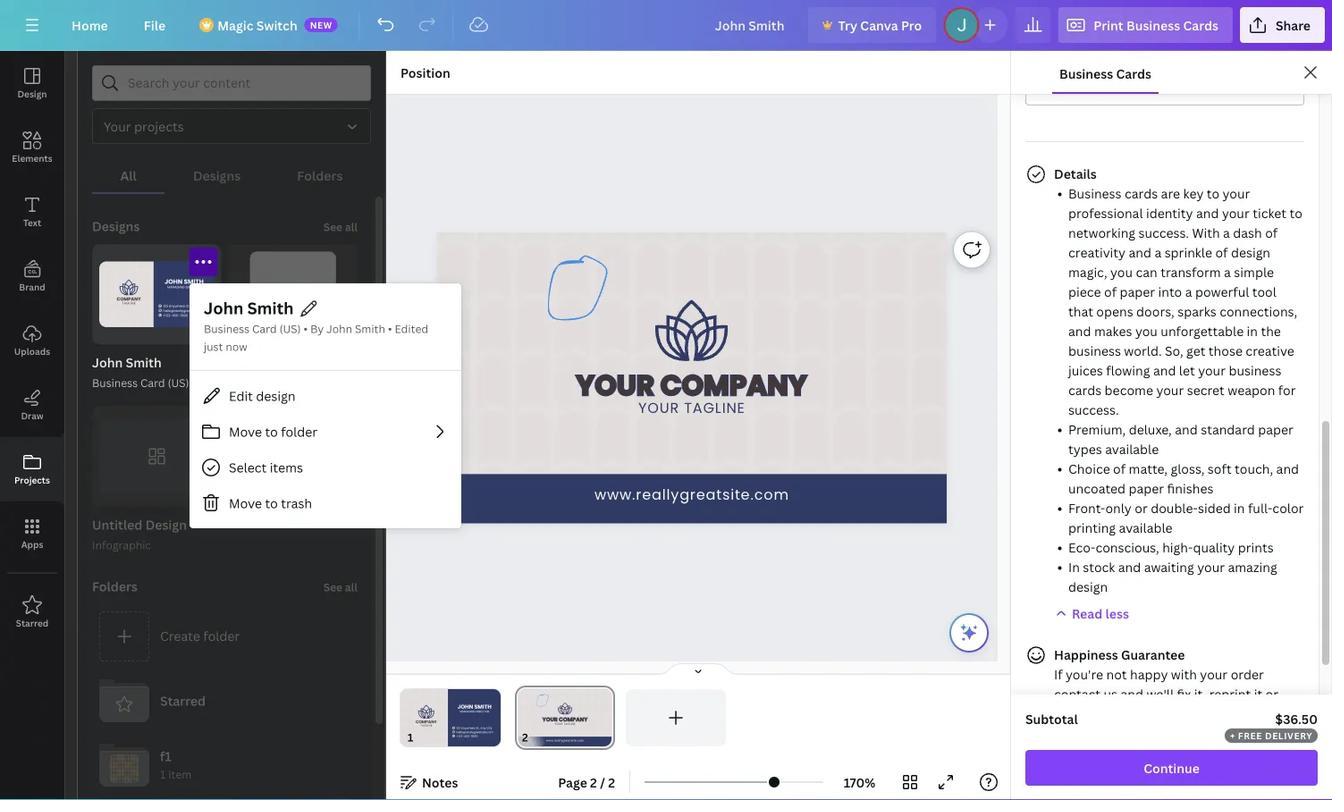 Task type: locate. For each thing, give the bounding box(es) containing it.
can
[[1136, 263, 1158, 280]]

see all down folders button
[[323, 219, 358, 234]]

read less
[[1072, 605, 1129, 622]]

2 vertical spatial design
[[145, 516, 187, 533]]

untitled
[[228, 354, 279, 371], [92, 516, 142, 533]]

identity
[[1146, 204, 1193, 221]]

2 see from the top
[[323, 580, 342, 594]]

design down dash
[[1231, 244, 1271, 261]]

f1 1 item
[[160, 748, 192, 782]]

john for john smith
[[204, 297, 243, 319]]

brand button
[[0, 244, 64, 308]]

to inside move to trash button
[[265, 495, 278, 512]]

see all button down move to trash button
[[322, 568, 359, 604]]

select items
[[229, 459, 303, 476]]

0 horizontal spatial starred button
[[0, 580, 64, 645]]

trash
[[281, 495, 312, 512]]

1 move from the top
[[229, 423, 262, 440]]

paper down for
[[1258, 421, 1294, 438]]

items
[[270, 459, 303, 476]]

0 horizontal spatial design
[[256, 387, 296, 404]]

design inside untitled design doc
[[282, 354, 323, 371]]

0 horizontal spatial designs
[[92, 218, 140, 235]]

and down that
[[1068, 322, 1091, 339]]

it
[[1254, 685, 1263, 702]]

2 see all from the top
[[323, 580, 358, 594]]

list
[[1054, 183, 1304, 596]]

1 horizontal spatial 2
[[608, 774, 615, 791]]

edit design
[[229, 387, 296, 404]]

$36.50 for subtotal
[[1275, 710, 1318, 727]]

try
[[838, 17, 857, 34]]

0 horizontal spatial design
[[17, 88, 47, 100]]

0 horizontal spatial smith
[[126, 354, 162, 371]]

0 vertical spatial available
[[1105, 440, 1159, 457]]

1 vertical spatial paper
[[1258, 421, 1294, 438]]

smith up business card (us)
[[247, 297, 294, 319]]

0 horizontal spatial business
[[1068, 342, 1121, 359]]

a up can
[[1155, 244, 1162, 261]]

your
[[576, 366, 655, 405], [576, 366, 655, 405], [638, 398, 680, 418]]

2 2 from the left
[[608, 774, 615, 791]]

(us) inside john smith business card (us)
[[168, 375, 189, 390]]

john smith
[[204, 297, 294, 319]]

0 vertical spatial folders
[[297, 167, 343, 184]]

and right us
[[1121, 685, 1144, 702]]

1 vertical spatial design
[[282, 354, 323, 371]]

1 vertical spatial available
[[1119, 519, 1173, 536]]

magic,
[[1068, 263, 1107, 280]]

2 horizontal spatial design
[[282, 354, 323, 371]]

1 vertical spatial business
[[1229, 362, 1282, 379]]

1 vertical spatial $36.50
[[1275, 710, 1318, 727]]

john for john smith business card (us)
[[92, 354, 123, 371]]

untitled for untitled design doc
[[228, 354, 279, 371]]

0 vertical spatial smith
[[247, 297, 294, 319]]

0 vertical spatial john
[[204, 297, 243, 319]]

2 left /
[[590, 774, 597, 791]]

available up matte,
[[1105, 440, 1159, 457]]

cards for print business cards
[[1183, 17, 1219, 34]]

(us) left by
[[279, 321, 301, 336]]

success. down identity
[[1139, 224, 1189, 241]]

2 all from the top
[[345, 580, 358, 594]]

untitled inside untitled design doc
[[228, 354, 279, 371]]

flowing
[[1106, 362, 1150, 379]]

share
[[1276, 17, 1311, 34]]

0 vertical spatial see
[[323, 219, 342, 234]]

starred up f1
[[160, 692, 206, 709]]

untitled design doc
[[228, 354, 323, 390]]

design inside untitled design infographic
[[145, 516, 187, 533]]

1 vertical spatial untitled design group
[[92, 406, 221, 554]]

by john smith
[[310, 321, 385, 336]]

0 vertical spatial design
[[17, 88, 47, 100]]

or right only
[[1135, 499, 1148, 516]]

design right edit
[[256, 387, 296, 404]]

1 horizontal spatial folders
[[297, 167, 343, 184]]

1 horizontal spatial design
[[1068, 578, 1108, 595]]

1 vertical spatial card
[[140, 375, 165, 390]]

john up business card (us)
[[204, 297, 243, 319]]

cards left are
[[1125, 185, 1158, 202]]

smith inside button
[[247, 297, 294, 319]]

0 vertical spatial in
[[1247, 322, 1258, 339]]

1 vertical spatial design
[[256, 387, 296, 404]]

see down move to trash button
[[323, 580, 342, 594]]

0 vertical spatial see all button
[[322, 208, 359, 244]]

0 horizontal spatial 2
[[590, 774, 597, 791]]

0 vertical spatial starred
[[16, 617, 48, 629]]

0 horizontal spatial card
[[140, 375, 165, 390]]

2 move from the top
[[229, 495, 262, 512]]

if
[[1054, 666, 1063, 683]]

1 horizontal spatial starred button
[[92, 669, 358, 733]]

you left can
[[1110, 263, 1133, 280]]

0 vertical spatial (us)
[[279, 321, 301, 336]]

1 horizontal spatial success.
[[1139, 224, 1189, 241]]

and up can
[[1129, 244, 1152, 261]]

1 horizontal spatial business
[[1229, 362, 1282, 379]]

2 vertical spatial paper
[[1129, 480, 1164, 497]]

a
[[1223, 224, 1230, 241], [1155, 244, 1162, 261], [1224, 263, 1231, 280], [1185, 283, 1192, 300]]

designs right all button
[[193, 167, 241, 184]]

untitled design group
[[228, 244, 358, 392], [92, 406, 221, 554]]

1 horizontal spatial starred
[[160, 692, 206, 709]]

1 horizontal spatial card
[[252, 321, 277, 336]]

(us) left doc
[[168, 375, 189, 390]]

folder right 'create'
[[203, 628, 240, 645]]

1 vertical spatial folders
[[92, 578, 138, 595]]

0 vertical spatial all
[[345, 219, 358, 234]]

standard
[[1201, 421, 1255, 438]]

1 horizontal spatial smith
[[247, 297, 294, 319]]

0 horizontal spatial or
[[1135, 499, 1148, 516]]

0 horizontal spatial john
[[92, 354, 123, 371]]

company
[[660, 366, 807, 405], [660, 366, 807, 405]]

business up juices
[[1068, 342, 1121, 359]]

starred button down create folder
[[92, 669, 358, 733]]

0 vertical spatial untitled design group
[[228, 244, 358, 392]]

$36.50 up delivery
[[1275, 710, 1318, 727]]

1 horizontal spatial designs
[[193, 167, 241, 184]]

edit design button
[[190, 378, 461, 414]]

1 vertical spatial designs
[[92, 218, 140, 235]]

order
[[1231, 666, 1264, 683]]

home
[[72, 17, 108, 34]]

2 vertical spatial design
[[1068, 578, 1108, 595]]

0 vertical spatial designs
[[193, 167, 241, 184]]

page 2 image
[[515, 689, 615, 747]]

elements button
[[0, 115, 64, 180]]

john right by
[[326, 321, 352, 336]]

0 vertical spatial card
[[252, 321, 277, 336]]

1 vertical spatial cards
[[1068, 381, 1102, 398]]

0 horizontal spatial (us)
[[168, 375, 189, 390]]

magic
[[217, 17, 253, 34]]

1 horizontal spatial folder
[[281, 423, 318, 440]]

cards inside dropdown button
[[1183, 17, 1219, 34]]

simple
[[1234, 263, 1274, 280]]

card down john smith button
[[252, 321, 277, 336]]

+ free delivery
[[1230, 730, 1313, 742]]

untitled inside untitled design infographic
[[92, 516, 142, 533]]

soft
[[1208, 460, 1232, 477]]

(us)
[[279, 321, 301, 336], [168, 375, 189, 390]]

cards inside button
[[1116, 65, 1151, 82]]

1 vertical spatial you
[[1135, 322, 1158, 339]]

all
[[120, 167, 136, 184]]

your tagline
[[638, 398, 745, 418]]

not
[[1106, 666, 1127, 683]]

john right uploads
[[92, 354, 123, 371]]

0 vertical spatial success.
[[1139, 224, 1189, 241]]

1 vertical spatial see all button
[[322, 568, 359, 604]]

starred down 'apps'
[[16, 617, 48, 629]]

1 vertical spatial all
[[345, 580, 358, 594]]

smith left just
[[126, 354, 162, 371]]

1 vertical spatial in
[[1234, 499, 1245, 516]]

notes
[[422, 774, 458, 791]]

1 horizontal spatial or
[[1266, 685, 1279, 702]]

john smith business card (us)
[[92, 354, 189, 390]]

or right the it
[[1266, 685, 1279, 702]]

apps
[[21, 538, 43, 550]]

see all
[[323, 219, 358, 234], [323, 580, 358, 594]]

a right into at the top right of page
[[1185, 283, 1192, 300]]

in left the
[[1247, 322, 1258, 339]]

now
[[226, 339, 247, 354]]

1 vertical spatial starred
[[160, 692, 206, 709]]

in
[[1068, 558, 1080, 575]]

see down folders button
[[323, 219, 342, 234]]

1 vertical spatial folder
[[203, 628, 240, 645]]

all down move to trash button
[[345, 580, 358, 594]]

move
[[229, 423, 262, 440], [229, 495, 262, 512]]

1 vertical spatial starred button
[[92, 669, 358, 733]]

side panel tab list
[[0, 51, 64, 645]]

elements
[[12, 152, 52, 164]]

powerful
[[1195, 283, 1249, 300]]

eco-
[[1068, 539, 1096, 556]]

0 vertical spatial cards
[[1125, 185, 1158, 202]]

1 horizontal spatial (us)
[[279, 321, 301, 336]]

0 vertical spatial untitled
[[228, 354, 279, 371]]

smith left the edited
[[355, 321, 385, 336]]

1 vertical spatial or
[[1266, 685, 1279, 702]]

0 vertical spatial move
[[229, 423, 262, 440]]

1 vertical spatial john
[[326, 321, 352, 336]]

starred button down 'apps'
[[0, 580, 64, 645]]

0 vertical spatial folder
[[281, 423, 318, 440]]

1 horizontal spatial untitled
[[228, 354, 279, 371]]

group
[[92, 244, 221, 345]]

move to folder
[[229, 423, 318, 440]]

business
[[1068, 342, 1121, 359], [1229, 362, 1282, 379]]

folder inside button
[[281, 423, 318, 440]]

transform
[[1161, 263, 1221, 280]]

2 horizontal spatial design
[[1231, 244, 1271, 261]]

1 vertical spatial untitled
[[92, 516, 142, 533]]

1 see from the top
[[323, 219, 342, 234]]

infographic
[[92, 538, 151, 552]]

business cards button
[[1052, 51, 1159, 94]]

design inside button
[[17, 88, 47, 100]]

smith for john smith
[[247, 297, 294, 319]]

0 vertical spatial see all
[[323, 219, 358, 234]]

0 horizontal spatial untitled
[[92, 516, 142, 533]]

0 vertical spatial design
[[1231, 244, 1271, 261]]

0 vertical spatial or
[[1135, 499, 1148, 516]]

1 vertical spatial move
[[229, 495, 262, 512]]

folder up the items
[[281, 423, 318, 440]]

paper down matte,
[[1129, 480, 1164, 497]]

design up infographic
[[145, 516, 187, 533]]

all for designs
[[345, 219, 358, 234]]

cards down juices
[[1068, 381, 1102, 398]]

into
[[1158, 283, 1182, 300]]

john inside john smith business card (us)
[[92, 354, 123, 371]]

None button
[[1025, 70, 1304, 105]]

to up select items
[[265, 423, 278, 440]]

professional
[[1068, 204, 1143, 221]]

2 see all button from the top
[[322, 568, 359, 604]]

color
[[1273, 499, 1304, 516]]

0 horizontal spatial folder
[[203, 628, 240, 645]]

1 vertical spatial (us)
[[168, 375, 189, 390]]

2 vertical spatial john
[[92, 354, 123, 371]]

to inside move to folder button
[[265, 423, 278, 440]]

starred inside side panel tab list
[[16, 617, 48, 629]]

1 vertical spatial see all
[[323, 580, 358, 594]]

0 horizontal spatial $36.50
[[1229, 79, 1271, 96]]

design up elements button
[[17, 88, 47, 100]]

so,
[[1165, 342, 1183, 359]]

sprinkle
[[1165, 244, 1212, 261]]

design down stock
[[1068, 578, 1108, 595]]

designs down all
[[92, 218, 140, 235]]

awaiting
[[1144, 558, 1194, 575]]

details business cards are key to your professional identity and your ticket to networking success. with a dash of creativity and a sprinkle of design magic, you can transform a simple piece of paper into a powerful tool that opens doors, sparks connections, and makes you unforgettable in the business world. so, get those creative juices flowing and let your business cards become your secret weapon for success. premium, deluxe, and standard paper types available choice of matte, gloss, soft touch, and uncoated paper finishes front-only or double-sided in full-color printing available eco-conscious, high-quality prints in stock and awaiting your amazing design
[[1054, 165, 1304, 595]]

2 horizontal spatial john
[[326, 321, 352, 336]]

design
[[1231, 244, 1271, 261], [256, 387, 296, 404], [1068, 578, 1108, 595]]

see all button down folders button
[[322, 208, 359, 244]]

design down by
[[282, 354, 323, 371]]

smith inside john smith business card (us)
[[126, 354, 162, 371]]

0 horizontal spatial in
[[1234, 499, 1245, 516]]

file button
[[129, 7, 180, 43]]

smith
[[247, 297, 294, 319], [355, 321, 385, 336], [126, 354, 162, 371]]

you up world.
[[1135, 322, 1158, 339]]

cards
[[1125, 185, 1158, 202], [1068, 381, 1102, 398]]

delivery
[[1265, 730, 1313, 742]]

folders inside button
[[297, 167, 343, 184]]

available up conscious,
[[1119, 519, 1173, 536]]

all down folders button
[[345, 219, 358, 234]]

design button
[[0, 51, 64, 115]]

world.
[[1124, 342, 1162, 359]]

designs inside button
[[193, 167, 241, 184]]

card inside john smith business card (us)
[[140, 375, 165, 390]]

of down with
[[1215, 244, 1228, 261]]

in left full-
[[1234, 499, 1245, 516]]

move down select
[[229, 495, 262, 512]]

see all down move to trash button
[[323, 580, 358, 594]]

cards inside 'button'
[[1113, 79, 1148, 96]]

1 see all button from the top
[[322, 208, 359, 244]]

paper down can
[[1120, 283, 1155, 300]]

new
[[310, 19, 332, 31]]

all
[[345, 219, 358, 234], [345, 580, 358, 594]]

business up weapon
[[1229, 362, 1282, 379]]

0 horizontal spatial you
[[1110, 263, 1133, 280]]

to right 'key'
[[1207, 185, 1220, 202]]

$36.50 down share dropdown button
[[1229, 79, 1271, 96]]

2 horizontal spatial smith
[[355, 321, 385, 336]]

home link
[[57, 7, 122, 43]]

2 right /
[[608, 774, 615, 791]]

to left trash on the bottom left of page
[[265, 495, 278, 512]]

card left doc
[[140, 375, 165, 390]]

1 horizontal spatial $36.50
[[1275, 710, 1318, 727]]

free
[[1238, 730, 1262, 742]]

untitled for untitled design infographic
[[92, 516, 142, 533]]

2 vertical spatial smith
[[126, 354, 162, 371]]

business inside dropdown button
[[1126, 17, 1180, 34]]

move up select
[[229, 423, 262, 440]]

1 see all from the top
[[323, 219, 358, 234]]

move for move to folder
[[229, 423, 262, 440]]

edit
[[229, 387, 253, 404]]

success.
[[1139, 224, 1189, 241], [1068, 401, 1119, 418]]

move inside button
[[229, 495, 262, 512]]

john inside john smith button
[[204, 297, 243, 319]]

1 all from the top
[[345, 219, 358, 234]]

key
[[1183, 185, 1204, 202]]

1 horizontal spatial design
[[145, 516, 187, 533]]

success. up premium,
[[1068, 401, 1119, 418]]

1 vertical spatial smith
[[355, 321, 385, 336]]

ticket
[[1253, 204, 1287, 221]]

tool
[[1252, 283, 1277, 300]]

designs button
[[165, 158, 269, 192]]

untitled up infographic
[[92, 516, 142, 533]]

creativity
[[1068, 244, 1126, 261]]

0 horizontal spatial cards
[[1068, 381, 1102, 398]]

1 horizontal spatial john
[[204, 297, 243, 319]]

your company
[[576, 366, 807, 405], [576, 366, 807, 405]]

you
[[1110, 263, 1133, 280], [1135, 322, 1158, 339]]

your
[[1223, 185, 1250, 202], [1222, 204, 1250, 221], [1198, 362, 1226, 379], [1156, 381, 1184, 398], [1197, 558, 1225, 575], [1200, 666, 1228, 683]]

secret
[[1187, 381, 1225, 398]]

1 vertical spatial see
[[323, 580, 342, 594]]

and down conscious,
[[1118, 558, 1141, 575]]

or
[[1135, 499, 1148, 516], [1266, 685, 1279, 702]]

untitled up doc
[[228, 354, 279, 371]]

move inside button
[[229, 423, 262, 440]]



Task type: describe. For each thing, give the bounding box(es) containing it.
1 horizontal spatial untitled design group
[[228, 244, 358, 392]]

Search your content search field
[[128, 66, 359, 100]]

0 horizontal spatial folders
[[92, 578, 138, 595]]

creative
[[1246, 342, 1295, 359]]

opens
[[1096, 303, 1133, 320]]

happiness
[[1054, 646, 1118, 663]]

page 2 / 2
[[558, 774, 615, 791]]

guarantee
[[1121, 646, 1185, 663]]

position
[[401, 64, 450, 81]]

0 vertical spatial starred button
[[0, 580, 64, 645]]

let
[[1179, 362, 1195, 379]]

only
[[1105, 499, 1132, 516]]

refund
[[1054, 705, 1095, 722]]

print business cards button
[[1058, 7, 1233, 43]]

finishes
[[1167, 480, 1214, 497]]

share button
[[1240, 7, 1325, 43]]

50 business cards
[[1037, 79, 1148, 96]]

and down 'so,'
[[1153, 362, 1176, 379]]

/
[[600, 774, 605, 791]]

the
[[1261, 322, 1281, 339]]

$36.50 for 50 business cards
[[1229, 79, 1271, 96]]

move for move to trash
[[229, 495, 262, 512]]

a up powerful
[[1224, 263, 1231, 280]]

john smith button
[[204, 297, 294, 320]]

canva assistant image
[[958, 622, 980, 644]]

contact
[[1054, 685, 1101, 702]]

types
[[1068, 440, 1102, 457]]

uncoated
[[1068, 480, 1126, 497]]

see for folders
[[323, 580, 342, 594]]

see all for designs
[[323, 219, 358, 234]]

premium,
[[1068, 421, 1126, 438]]

folder inside button
[[203, 628, 240, 645]]

1 horizontal spatial cards
[[1125, 185, 1158, 202]]

apps button
[[0, 502, 64, 566]]

see all button for folders
[[322, 568, 359, 604]]

select items button
[[190, 450, 461, 485]]

smith for john smith business card (us)
[[126, 354, 162, 371]]

0 vertical spatial you
[[1110, 263, 1133, 280]]

magic switch
[[217, 17, 297, 34]]

www.reallygreatsite.com
[[595, 484, 789, 504]]

list containing business cards are key to your professional identity and your ticket to networking success. with a dash of creativity and a sprinkle of design magic, you can transform a simple piece of paper into a powerful tool that opens doors, sparks connections, and makes you unforgettable in the business world. so, get those creative juices flowing and let your business cards become your secret weapon for success.
[[1054, 183, 1304, 596]]

draw button
[[0, 373, 64, 437]]

of left matte,
[[1113, 460, 1126, 477]]

or inside the details business cards are key to your professional identity and your ticket to networking success. with a dash of creativity and a sprinkle of design magic, you can transform a simple piece of paper into a powerful tool that opens doors, sparks connections, and makes you unforgettable in the business world. so, get those creative juices flowing and let your business cards become your secret weapon for success. premium, deluxe, and standard paper types available choice of matte, gloss, soft touch, and uncoated paper finishes front-only or double-sided in full-color printing available eco-conscious, high-quality prints in stock and awaiting your amazing design
[[1135, 499, 1148, 516]]

business inside john smith business card (us)
[[92, 375, 138, 390]]

touch,
[[1235, 460, 1273, 477]]

and up with
[[1196, 204, 1219, 221]]

f1
[[160, 748, 171, 765]]

0 vertical spatial business
[[1068, 342, 1121, 359]]

business inside the details business cards are key to your professional identity and your ticket to networking success. with a dash of creativity and a sprinkle of design magic, you can transform a simple piece of paper into a powerful tool that opens doors, sparks connections, and makes you unforgettable in the business world. so, get those creative juices flowing and let your business cards become your secret weapon for success. premium, deluxe, and standard paper types available choice of matte, gloss, soft touch, and uncoated paper finishes front-only or double-sided in full-color printing available eco-conscious, high-quality prints in stock and awaiting your amazing design
[[1068, 185, 1122, 202]]

juices
[[1068, 362, 1103, 379]]

projects button
[[0, 437, 64, 502]]

hide pages image
[[655, 663, 741, 677]]

Design title text field
[[701, 7, 801, 43]]

of down ticket
[[1265, 224, 1278, 241]]

doc
[[228, 375, 249, 390]]

full-
[[1248, 499, 1273, 516]]

print
[[1094, 17, 1124, 34]]

for
[[1278, 381, 1296, 398]]

piece
[[1068, 283, 1101, 300]]

all for folders
[[345, 580, 358, 594]]

it,
[[1194, 685, 1206, 702]]

your inside happiness guarantee if you're not happy with your order contact us and we'll fix it, reprint it or refund it!
[[1200, 666, 1228, 683]]

subtotal
[[1025, 710, 1078, 727]]

to right ticket
[[1290, 204, 1303, 221]]

design for untitled design infographic
[[145, 516, 187, 533]]

brand
[[19, 281, 45, 293]]

uploads button
[[0, 308, 64, 373]]

1 2 from the left
[[590, 774, 597, 791]]

doors,
[[1136, 303, 1175, 320]]

170%
[[844, 774, 876, 791]]

1 horizontal spatial in
[[1247, 322, 1258, 339]]

see for designs
[[323, 219, 342, 234]]

text button
[[0, 180, 64, 244]]

a right with
[[1223, 224, 1230, 241]]

projects
[[14, 474, 50, 486]]

move to folder button
[[190, 414, 461, 450]]

double-
[[1151, 499, 1198, 516]]

front-
[[1068, 499, 1105, 516]]

design inside edit design button
[[256, 387, 296, 404]]

conscious,
[[1096, 539, 1159, 556]]

or inside happiness guarantee if you're not happy with your order contact us and we'll fix it, reprint it or refund it!
[[1266, 685, 1279, 702]]

become
[[1105, 381, 1153, 398]]

1
[[160, 767, 166, 782]]

john smith group
[[92, 244, 221, 392]]

create folder
[[160, 628, 240, 645]]

main menu bar
[[0, 0, 1332, 51]]

it!
[[1098, 705, 1110, 722]]

Page title text field
[[536, 729, 543, 747]]

create
[[160, 628, 200, 645]]

quality
[[1193, 539, 1235, 556]]

print business cards
[[1094, 17, 1219, 34]]

business card (us)
[[204, 321, 301, 336]]

pro
[[901, 17, 922, 34]]

0 horizontal spatial untitled design group
[[92, 406, 221, 554]]

page 2 / 2 button
[[551, 768, 622, 797]]

details
[[1054, 165, 1097, 182]]

us
[[1104, 685, 1118, 702]]

folders button
[[269, 158, 371, 192]]

read
[[1072, 605, 1103, 622]]

gloss,
[[1171, 460, 1205, 477]]

see all button for designs
[[322, 208, 359, 244]]

1 horizontal spatial you
[[1135, 322, 1158, 339]]

50
[[1037, 79, 1053, 96]]

none button containing 50 business cards
[[1025, 70, 1304, 105]]

fix
[[1177, 685, 1191, 702]]

business inside 'button'
[[1056, 79, 1110, 96]]

0 vertical spatial paper
[[1120, 283, 1155, 300]]

weapon
[[1228, 381, 1275, 398]]

cards for 50 business cards
[[1113, 79, 1148, 96]]

move to trash button
[[190, 485, 461, 521]]

and right touch,
[[1276, 460, 1299, 477]]

business inside button
[[1059, 65, 1113, 82]]

1 vertical spatial success.
[[1068, 401, 1119, 418]]

less
[[1106, 605, 1129, 622]]

design for untitled design doc
[[282, 354, 323, 371]]

and right deluxe, at the bottom right of page
[[1175, 421, 1198, 438]]

makes
[[1094, 322, 1132, 339]]

text
[[23, 216, 41, 228]]

choice
[[1068, 460, 1110, 477]]

printing
[[1068, 519, 1116, 536]]

edited just now
[[204, 321, 428, 354]]

of up opens
[[1104, 283, 1117, 300]]

continue
[[1144, 760, 1200, 776]]

networking
[[1068, 224, 1135, 241]]

happy
[[1130, 666, 1168, 683]]

get
[[1186, 342, 1206, 359]]

sided
[[1198, 499, 1231, 516]]

and inside happiness guarantee if you're not happy with your order contact us and we'll fix it, reprint it or refund it!
[[1121, 685, 1144, 702]]

see all for folders
[[323, 580, 358, 594]]

item
[[168, 767, 192, 782]]



Task type: vqa. For each thing, say whether or not it's contained in the screenshot.
"Top level navigation" ELEMENT
no



